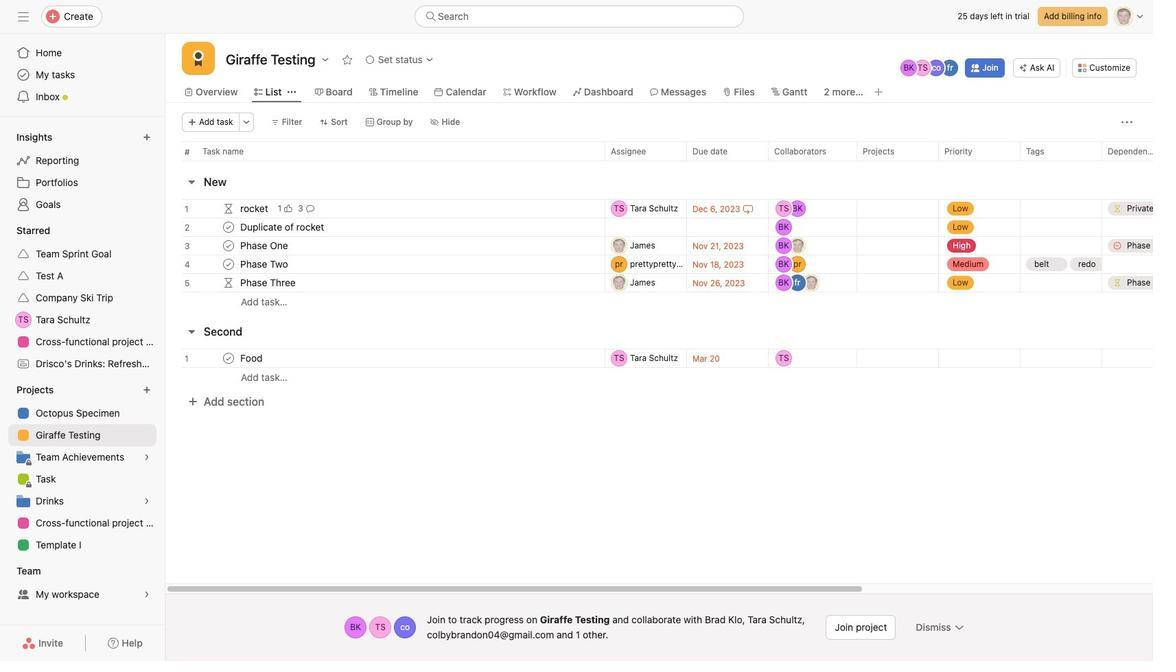 Task type: locate. For each thing, give the bounding box(es) containing it.
2 mark complete checkbox from the top
[[220, 350, 237, 367]]

mark complete image for task name text box within phase one cell
[[220, 238, 237, 254]]

rocket cell
[[165, 199, 605, 218]]

0 vertical spatial task name text field
[[238, 220, 328, 234]]

phase one cell
[[165, 236, 605, 255]]

mark complete image inside phase two cell
[[220, 256, 237, 273]]

header second tree grid
[[165, 345, 1154, 387]]

1 vertical spatial mark complete image
[[220, 350, 237, 367]]

1 like. click to like this task image
[[284, 205, 293, 213]]

mark complete checkbox inside food cell
[[220, 350, 237, 367]]

2 task name text field from the top
[[238, 239, 292, 253]]

task name text field for phase one cell
[[238, 239, 292, 253]]

4 task name text field from the top
[[238, 276, 300, 290]]

Mark complete checkbox
[[220, 219, 237, 236], [220, 238, 237, 254]]

1 vertical spatial more actions image
[[954, 622, 965, 633]]

mark complete checkbox inside duplicate of rocket cell
[[220, 219, 237, 236]]

2 mark complete checkbox from the top
[[220, 238, 237, 254]]

mark complete checkbox for task name text field within the food cell
[[220, 350, 237, 367]]

task name text field inside phase two cell
[[238, 258, 292, 271]]

1 task name text field from the top
[[238, 202, 272, 216]]

mark complete checkbox inside phase one cell
[[220, 238, 237, 254]]

mark complete image inside phase one cell
[[220, 238, 237, 254]]

collapse task list for this group image
[[186, 176, 197, 187], [186, 326, 197, 337]]

mark complete image for duplicate of rocket cell
[[220, 219, 237, 236]]

1 task name text field from the top
[[238, 220, 328, 234]]

insights element
[[0, 125, 165, 218]]

task name text field inside duplicate of rocket cell
[[238, 220, 328, 234]]

task name text field for mark complete image in the duplicate of rocket cell
[[238, 220, 328, 234]]

mark complete image inside duplicate of rocket cell
[[220, 219, 237, 236]]

Task name text field
[[238, 220, 328, 234], [238, 352, 267, 365]]

duplicate of rocket cell
[[165, 218, 605, 237]]

2 mark complete image from the top
[[220, 350, 237, 367]]

1 mark complete checkbox from the top
[[220, 256, 237, 273]]

see details, my workspace image
[[143, 591, 151, 599]]

1 vertical spatial collapse task list for this group image
[[186, 326, 197, 337]]

1 mark complete image from the top
[[220, 238, 237, 254]]

1 mark complete image from the top
[[220, 219, 237, 236]]

mark complete checkbox down dependencies icon
[[220, 219, 237, 236]]

3 comments image
[[306, 205, 314, 213]]

0 vertical spatial mark complete image
[[220, 219, 237, 236]]

1 vertical spatial mark complete image
[[220, 256, 237, 273]]

add to starred image
[[342, 54, 353, 65]]

see details, drinks image
[[143, 497, 151, 505]]

2 task name text field from the top
[[238, 352, 267, 365]]

collapse task list for this group image for header new "tree grid"
[[186, 176, 197, 187]]

mark complete checkbox inside phase two cell
[[220, 256, 237, 273]]

header new tree grid
[[165, 195, 1154, 311]]

task name text field for phase three cell
[[238, 276, 300, 290]]

2 collapse task list for this group image from the top
[[186, 326, 197, 337]]

mark complete image inside food cell
[[220, 350, 237, 367]]

1 mark complete checkbox from the top
[[220, 219, 237, 236]]

0 horizontal spatial more actions image
[[242, 118, 250, 126]]

1 vertical spatial mark complete checkbox
[[220, 238, 237, 254]]

row
[[165, 141, 1154, 167], [182, 160, 1154, 161], [165, 195, 1154, 222], [165, 214, 1154, 241], [165, 232, 1154, 260], [165, 251, 1154, 278], [165, 269, 1154, 297], [165, 292, 1154, 311], [165, 345, 1154, 372], [165, 367, 1154, 387]]

1 vertical spatial task name text field
[[238, 352, 267, 365]]

1 vertical spatial mark complete checkbox
[[220, 350, 237, 367]]

3 task name text field from the top
[[238, 258, 292, 271]]

1 horizontal spatial more actions image
[[954, 622, 965, 633]]

mark complete checkbox for task name text field within the duplicate of rocket cell
[[220, 219, 237, 236]]

list box
[[415, 5, 744, 27]]

mark complete checkbox up dependencies image in the top left of the page
[[220, 238, 237, 254]]

mark complete image
[[220, 219, 237, 236], [220, 350, 237, 367]]

tags for duplicate of rocket cell
[[1020, 218, 1103, 237]]

mark complete image for task name text box within the phase two cell
[[220, 256, 237, 273]]

0 vertical spatial mark complete checkbox
[[220, 256, 237, 273]]

task name text field inside food cell
[[238, 352, 267, 365]]

more actions image
[[242, 118, 250, 126], [954, 622, 965, 633]]

task name text field inside phase three cell
[[238, 276, 300, 290]]

starred element
[[0, 218, 165, 378]]

phase two cell
[[165, 255, 605, 274]]

0 vertical spatial mark complete checkbox
[[220, 219, 237, 236]]

0 vertical spatial mark complete image
[[220, 238, 237, 254]]

task name text field inside phase one cell
[[238, 239, 292, 253]]

mark complete image
[[220, 238, 237, 254], [220, 256, 237, 273]]

1 collapse task list for this group image from the top
[[186, 176, 197, 187]]

2 mark complete image from the top
[[220, 256, 237, 273]]

Mark complete checkbox
[[220, 256, 237, 273], [220, 350, 237, 367]]

0 vertical spatial collapse task list for this group image
[[186, 176, 197, 187]]

task name text field inside rocket cell
[[238, 202, 272, 216]]

linked projects for rocket cell
[[857, 199, 939, 218]]

linked projects for duplicate of rocket cell
[[857, 218, 939, 237]]

Task name text field
[[238, 202, 272, 216], [238, 239, 292, 253], [238, 258, 292, 271], [238, 276, 300, 290]]



Task type: describe. For each thing, give the bounding box(es) containing it.
teams element
[[0, 559, 165, 608]]

more actions image
[[1122, 117, 1133, 128]]

global element
[[0, 34, 165, 116]]

new insights image
[[143, 133, 151, 141]]

dependencies image
[[220, 201, 237, 217]]

mark complete checkbox for task name text box within phase one cell
[[220, 238, 237, 254]]

projects element
[[0, 378, 165, 559]]

mark complete image for food cell
[[220, 350, 237, 367]]

hide sidebar image
[[18, 11, 29, 22]]

task name text field for rocket cell
[[238, 202, 272, 216]]

tab actions image
[[287, 88, 296, 96]]

collapse task list for this group image for header second tree grid
[[186, 326, 197, 337]]

tags for phase three cell
[[1020, 273, 1103, 293]]

dependencies image
[[220, 275, 237, 291]]

food cell
[[165, 349, 605, 368]]

0 vertical spatial more actions image
[[242, 118, 250, 126]]

task name text field for mark complete image in the food cell
[[238, 352, 267, 365]]

tags for rocket cell
[[1020, 199, 1103, 218]]

task name text field for phase two cell
[[238, 258, 292, 271]]

mark complete checkbox for task name text box within the phase two cell
[[220, 256, 237, 273]]

see details, team achievements image
[[143, 453, 151, 461]]

new project or portfolio image
[[143, 386, 151, 394]]

you've reached the maximum number of tabs. remove a tab to add a new one. image
[[874, 87, 885, 98]]

phase three cell
[[165, 273, 605, 293]]

ribbon image
[[190, 50, 207, 67]]

linked projects for phase three cell
[[857, 273, 939, 293]]



Task type: vqa. For each thing, say whether or not it's contained in the screenshot.
Bug Tracking image
no



